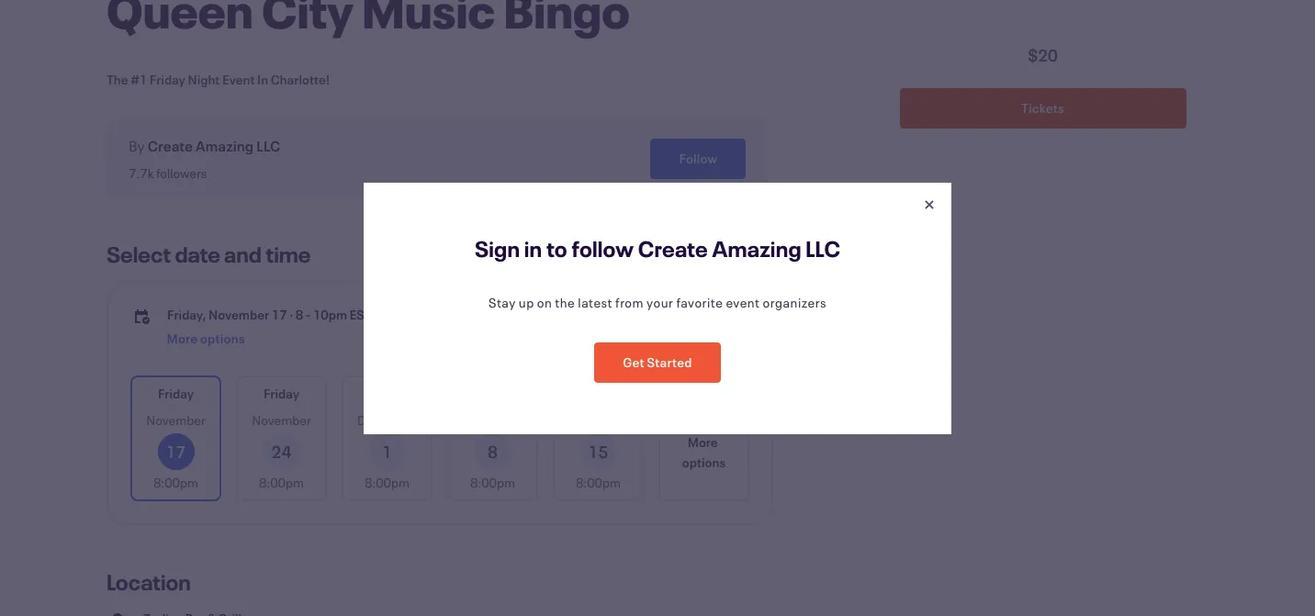 Task type: vqa. For each thing, say whether or not it's contained in the screenshot.


Task type: locate. For each thing, give the bounding box(es) containing it.
est
[[350, 306, 372, 323]]

0 horizontal spatial amazing
[[196, 136, 254, 155]]

0 vertical spatial amazing
[[196, 136, 254, 155]]

1 horizontal spatial 8
[[488, 441, 498, 463]]

2 8:00pm from the left
[[259, 474, 304, 492]]

amazing inside alert dialog
[[713, 234, 802, 263]]

amazing inside the by create amazing llc 7.7k followers
[[196, 136, 254, 155]]

friday down the friday,
[[158, 385, 194, 402]]

november for 17
[[146, 412, 206, 429]]

17
[[272, 306, 287, 323], [166, 441, 186, 463]]

amazing up followers
[[196, 136, 254, 155]]

started
[[647, 353, 693, 371]]

latest
[[578, 294, 613, 311]]

organizers
[[763, 294, 827, 311]]

create
[[148, 136, 193, 155], [638, 234, 708, 263]]

8:00pm for 24
[[259, 474, 304, 492]]

llc
[[256, 136, 281, 155], [806, 234, 841, 263]]

friday right the #1
[[150, 71, 186, 88]]

create up followers
[[148, 136, 193, 155]]

friday up 15
[[581, 385, 617, 402]]

create up your
[[638, 234, 708, 263]]

1 horizontal spatial amazing
[[713, 234, 802, 263]]

from
[[616, 294, 644, 311]]

0 horizontal spatial 17
[[166, 441, 186, 463]]

8
[[296, 306, 303, 323], [488, 441, 498, 463]]

1 vertical spatial 17
[[166, 441, 186, 463]]

8:00pm
[[153, 474, 199, 492], [259, 474, 304, 492], [365, 474, 410, 492], [470, 474, 516, 492], [576, 474, 621, 492]]

3 8:00pm from the left
[[365, 474, 410, 492]]

15
[[589, 441, 609, 463]]

followers
[[156, 164, 207, 182]]

charlotte!
[[271, 71, 330, 88]]

1 horizontal spatial llc
[[806, 234, 841, 263]]

1 8:00pm from the left
[[153, 474, 199, 492]]

and
[[224, 240, 262, 269]]

1 vertical spatial llc
[[806, 234, 841, 263]]

8:00pm for 1
[[365, 474, 410, 492]]

create inside the by create amazing llc 7.7k followers
[[148, 136, 193, 155]]

0 vertical spatial create
[[148, 136, 193, 155]]

in
[[524, 234, 543, 263]]

friday up 24
[[264, 385, 300, 402]]

november for 24
[[252, 412, 311, 429]]

up
[[519, 294, 535, 311]]

by create amazing llc 7.7k followers
[[129, 136, 281, 182]]

amazing
[[196, 136, 254, 155], [713, 234, 802, 263]]

amazing up event
[[713, 234, 802, 263]]

friday up december
[[369, 385, 405, 402]]

8:00pm for 17
[[153, 474, 199, 492]]

event
[[222, 71, 255, 88]]

0 vertical spatial llc
[[256, 136, 281, 155]]

more
[[688, 433, 718, 451]]

1 vertical spatial amazing
[[713, 234, 802, 263]]

friday
[[150, 71, 186, 88], [158, 385, 194, 402], [264, 385, 300, 402], [369, 385, 405, 402], [581, 385, 617, 402]]

1 vertical spatial create
[[638, 234, 708, 263]]

in
[[257, 71, 268, 88]]

·
[[290, 306, 293, 323]]

0 vertical spatial 8
[[296, 306, 303, 323]]

more options
[[683, 433, 726, 471]]

select date and time
[[107, 240, 311, 269]]

friday,
[[167, 306, 206, 323]]

llc up organizers
[[806, 234, 841, 263]]

0 horizontal spatial llc
[[256, 136, 281, 155]]

1 horizontal spatial 17
[[272, 306, 287, 323]]

5 8:00pm from the left
[[576, 474, 621, 492]]

stay
[[489, 294, 516, 311]]

event
[[726, 294, 760, 311]]

1 horizontal spatial create
[[638, 234, 708, 263]]

november
[[209, 306, 269, 323], [146, 412, 206, 429], [252, 412, 311, 429]]

location
[[107, 568, 191, 597]]

get started
[[623, 353, 693, 371]]

0 horizontal spatial 8
[[296, 306, 303, 323]]

select
[[107, 240, 171, 269]]

create inside alert dialog
[[638, 234, 708, 263]]

0 horizontal spatial create
[[148, 136, 193, 155]]

llc down in
[[256, 136, 281, 155]]

the #1 friday night event in charlotte!
[[107, 71, 330, 88]]

to
[[547, 234, 568, 263]]



Task type: describe. For each thing, give the bounding box(es) containing it.
friday, november 17 · 8 - 10pm est
[[167, 306, 372, 323]]

favorite
[[677, 294, 724, 311]]

10pm
[[313, 306, 347, 323]]

-
[[306, 306, 311, 323]]

#1
[[131, 71, 147, 88]]

follow
[[572, 234, 634, 263]]

1
[[382, 441, 393, 463]]

get
[[623, 353, 645, 371]]

on
[[537, 294, 553, 311]]

1 vertical spatial 8
[[488, 441, 498, 463]]

the
[[555, 294, 576, 311]]

organizer profile element
[[107, 120, 768, 198]]

date
[[175, 240, 220, 269]]

llc inside alert dialog
[[806, 234, 841, 263]]

24
[[272, 441, 292, 463]]

7.7k
[[129, 164, 154, 182]]

sign in to follow create amazing llc
[[475, 234, 841, 263]]

sign in to follow create amazing llc alert dialog
[[0, 0, 1316, 617]]

by
[[129, 136, 145, 155]]

friday for 24
[[264, 385, 300, 402]]

the
[[107, 71, 128, 88]]

4 8:00pm from the left
[[470, 474, 516, 492]]

0 vertical spatial 17
[[272, 306, 287, 323]]

sign
[[475, 234, 520, 263]]

your
[[647, 294, 674, 311]]

time
[[266, 240, 311, 269]]

friday for 1
[[369, 385, 405, 402]]

llc inside the by create amazing llc 7.7k followers
[[256, 136, 281, 155]]

night
[[188, 71, 220, 88]]

stay up on the latest from your favorite event organizers
[[489, 294, 827, 311]]

december
[[357, 412, 417, 429]]

friday for 17
[[158, 385, 194, 402]]

get started button
[[595, 342, 721, 383]]

more options button
[[661, 378, 748, 500]]

options
[[683, 453, 726, 471]]

$20
[[1029, 44, 1059, 66]]



